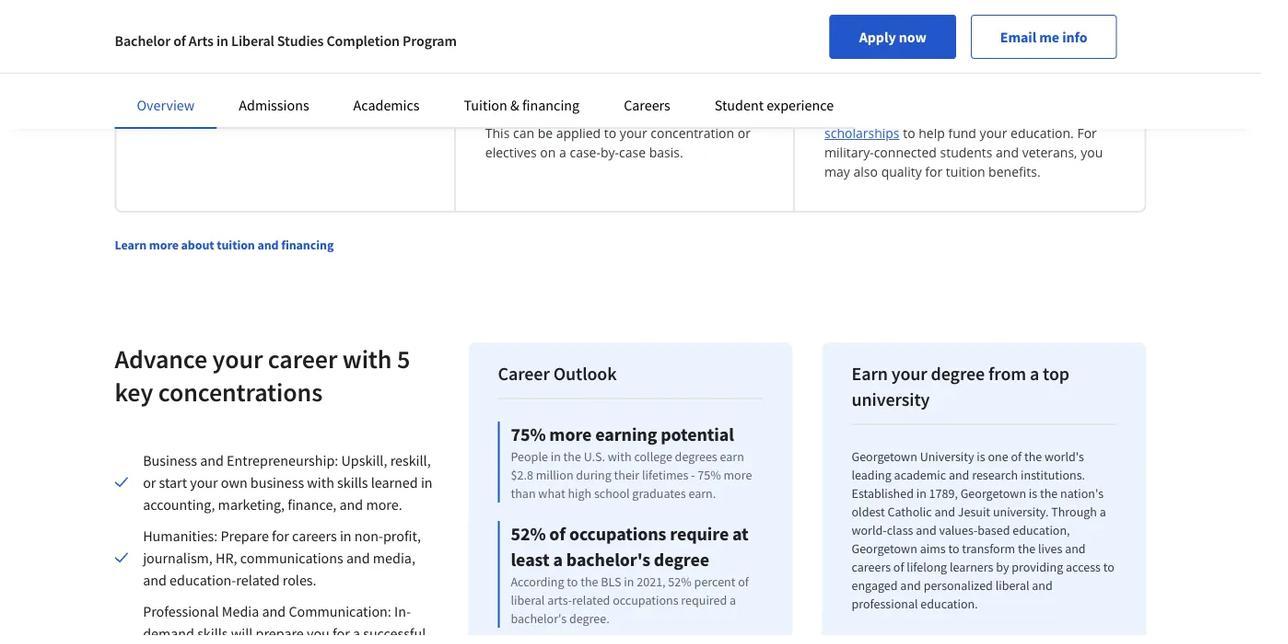 Task type: describe. For each thing, give the bounding box(es) containing it.
liberal
[[231, 31, 274, 50]]

education. inside to help fund your education. for military-connected students and veterans, you may also quality for tuition benefits.
[[1011, 124, 1074, 142]]

from inside earn your degree from a top university
[[989, 363, 1027, 386]]

of right the one
[[1011, 449, 1022, 465]]

and right about
[[258, 237, 279, 253]]

email
[[1001, 28, 1037, 46]]

start
[[159, 474, 187, 492]]

school
[[594, 486, 630, 502]]

to inside to help fund your education. for military-connected students and veterans, you may also quality for tuition benefits.
[[903, 124, 916, 142]]

hr,
[[216, 549, 237, 568]]

or inside the business and entrepreneurship: upskill, reskill, or start your own business with skills learned in accounting, marketing, finance, and more.
[[143, 474, 156, 492]]

0 horizontal spatial tuition
[[217, 237, 255, 253]]

research
[[972, 467, 1019, 484]]

advance your career with 5 key concentrations
[[115, 343, 410, 409]]

completion
[[327, 31, 400, 50]]

and up 1789,
[[949, 467, 970, 484]]

concentrations
[[158, 376, 323, 409]]

a inside the financial aid & scholarships in addition to federal financial aid, the school of continuing studies offers a set of scholarships
[[996, 105, 1003, 123]]

0 vertical spatial 64
[[531, 57, 550, 80]]

liberal inside georgetown university is one of the world's leading academic and research institutions. established in 1789, georgetown is the nation's oldest catholic and jesuit university. through a world-class and values-based education, georgetown aims to transform the lives and careers of lifelong learners by providing access to engaged and personalized liberal and professional education.
[[996, 578, 1030, 594]]

set
[[1006, 105, 1024, 123]]

email me info button
[[971, 15, 1117, 59]]

the inside 75% more earning potential people in the u.s. with college degrees earn $2.8 million during their lifetimes - 75% more than what high school graduates earn.
[[564, 449, 581, 465]]

in right arts
[[217, 31, 228, 50]]

$400 per credit hour benefit from an affordable tuition and flexible payments.
[[146, 57, 422, 123]]

degrees
[[675, 449, 718, 465]]

financial aid & scholarships in addition to federal financial aid, the school of continuing studies offers a set of scholarships
[[825, 57, 1096, 142]]

in inside 75% more earning potential people in the u.s. with college degrees earn $2.8 million during their lifetimes - 75% more than what high school graduates earn.
[[551, 449, 561, 465]]

media
[[222, 603, 259, 621]]

careers link
[[624, 96, 671, 114]]

upskill,
[[341, 452, 387, 470]]

and left more.
[[340, 496, 363, 514]]

your inside earn your degree from a top university
[[892, 363, 928, 386]]

finance,
[[288, 496, 337, 514]]

studies inside the financial aid & scholarships in addition to federal financial aid, the school of continuing studies offers a set of scholarships
[[910, 105, 954, 123]]

prepare
[[256, 625, 304, 637]]

percent
[[695, 574, 736, 591]]

up
[[485, 57, 508, 80]]

of left arts
[[173, 31, 186, 50]]

tuition inside the $400 per credit hour benefit from an affordable tuition and flexible payments.
[[309, 86, 349, 103]]

this
[[485, 124, 510, 142]]

for
[[1078, 124, 1097, 142]]

learned
[[371, 474, 418, 492]]

learn more about tuition and financing
[[115, 237, 334, 253]]

1 horizontal spatial 52%
[[669, 574, 692, 591]]

university inside up to 64 transfer credits georgetown university will accept up to 64 transfer credits including military training. this can be applied to your concentration or electives on a case-by-case basis.
[[563, 86, 623, 103]]

your inside to help fund your education. for military-connected students and veterans, you may also quality for tuition benefits.
[[980, 124, 1008, 142]]

75% more earning potential people in the u.s. with college degrees earn $2.8 million during their lifetimes - 75% more than what high school graduates earn.
[[511, 423, 752, 502]]

apply now button
[[830, 15, 956, 59]]

up to 64 transfer credits georgetown university will accept up to 64 transfer credits including military training. this can be applied to your concentration or electives on a case-by-case basis.
[[485, 57, 751, 161]]

skills inside professional media and communication: in- demand skills will prepare you for a successfu
[[197, 625, 228, 637]]

marketing,
[[218, 496, 285, 514]]

lives
[[1039, 541, 1063, 558]]

and up aims
[[916, 523, 937, 539]]

and inside the $400 per credit hour benefit from an affordable tuition and flexible payments.
[[352, 86, 375, 103]]

of right set at the top right of the page
[[1027, 105, 1040, 123]]

more for learn
[[149, 237, 179, 253]]

own
[[221, 474, 248, 492]]

applied
[[556, 124, 601, 142]]

through
[[1052, 504, 1098, 521]]

values-
[[940, 523, 978, 539]]

info
[[1063, 28, 1088, 46]]

up to 64 transfer credits list item
[[456, 26, 795, 211]]

& inside the financial aid & scholarships in addition to federal financial aid, the school of continuing studies offers a set of scholarships
[[928, 57, 940, 80]]

a right least
[[553, 549, 563, 572]]

liberal inside the 52% of occupations require at least a bachelor's degree according to the bls in 2021, 52% percent of liberal arts-related occupations required a bachelor's degree.
[[511, 593, 545, 609]]

aid,
[[1008, 86, 1030, 103]]

quality
[[882, 163, 922, 181]]

career
[[268, 343, 338, 376]]

0 horizontal spatial 75%
[[511, 423, 546, 447]]

overview
[[137, 96, 195, 114]]

aims
[[920, 541, 946, 558]]

email me info
[[1001, 28, 1088, 46]]

connected
[[874, 144, 937, 161]]

what
[[539, 486, 566, 502]]

0 horizontal spatial financing
[[281, 237, 334, 253]]

students
[[941, 144, 993, 161]]

student
[[715, 96, 764, 114]]

and up access
[[1066, 541, 1086, 558]]

a inside professional media and communication: in- demand skills will prepare you for a successfu
[[353, 625, 360, 637]]

with inside the advance your career with 5 key concentrations
[[343, 343, 392, 376]]

jesuit
[[958, 504, 991, 521]]

a down percent
[[730, 593, 737, 609]]

and down 1789,
[[935, 504, 956, 521]]

earning
[[596, 423, 657, 447]]

personalized
[[924, 578, 993, 594]]

university inside georgetown university is one of the world's leading academic and research institutions. established in 1789, georgetown is the nation's oldest catholic and jesuit university. through a world-class and values-based education, georgetown aims to transform the lives and careers of lifelong learners by providing access to engaged and personalized liberal and professional education.
[[920, 449, 975, 465]]

you inside to help fund your education. for military-connected students and veterans, you may also quality for tuition benefits.
[[1081, 144, 1103, 161]]

university
[[852, 388, 930, 412]]

with inside the business and entrepreneurship: upskill, reskill, or start your own business with skills learned in accounting, marketing, finance, and more.
[[307, 474, 334, 492]]

and down the non- on the bottom of page
[[346, 549, 370, 568]]

0 vertical spatial studies
[[277, 31, 324, 50]]

your inside the advance your career with 5 key concentrations
[[213, 343, 263, 376]]

leading
[[852, 467, 892, 484]]

the inside the 52% of occupations require at least a bachelor's degree according to the bls in 2021, 52% percent of liberal arts-related occupations required a bachelor's degree.
[[581, 574, 599, 591]]

concentration
[[651, 124, 735, 142]]

help
[[919, 124, 945, 142]]

than
[[511, 486, 536, 502]]

to inside the financial aid & scholarships in addition to federal financial aid, the school of continuing studies offers a set of scholarships
[[893, 86, 905, 103]]

2 vertical spatial more
[[724, 467, 752, 484]]

benefit
[[146, 86, 189, 103]]

tuition & financing link
[[464, 96, 580, 114]]

entrepreneurship:
[[227, 452, 339, 470]]

apply now
[[860, 28, 927, 46]]

degree.
[[570, 611, 610, 628]]

by-
[[601, 144, 619, 161]]

your inside the business and entrepreneurship: upskill, reskill, or start your own business with skills learned in accounting, marketing, finance, and more.
[[190, 474, 218, 492]]

a inside up to 64 transfer credits georgetown university will accept up to 64 transfer credits including military training. this can be applied to your concentration or electives on a case-by-case basis.
[[559, 144, 567, 161]]

georgetown down world-
[[852, 541, 918, 558]]

for inside humanities: prepare for careers in non-profit, journalism, hr, communications and media, and education-related roles.
[[272, 527, 289, 546]]

of down in
[[825, 105, 837, 123]]

will for communication:
[[231, 625, 253, 637]]

education-
[[170, 571, 236, 590]]

a inside earn your degree from a top university
[[1030, 363, 1040, 386]]

learn
[[115, 237, 147, 253]]

credit
[[217, 57, 263, 80]]

for inside professional media and communication: in- demand skills will prepare you for a successfu
[[333, 625, 350, 637]]

communications
[[240, 549, 344, 568]]

of right percent
[[738, 574, 749, 591]]

profit,
[[383, 527, 421, 546]]

basis.
[[649, 144, 684, 161]]

training.
[[687, 105, 737, 123]]

and down lifelong
[[901, 578, 921, 594]]

and down journalism,
[[143, 571, 167, 590]]

lifetimes
[[642, 467, 689, 484]]

humanities: prepare for careers in non-profit, journalism, hr, communications and media, and education-related roles.
[[143, 527, 421, 590]]

affordable
[[244, 86, 306, 103]]

benefits.
[[989, 163, 1041, 181]]

careers
[[624, 96, 671, 114]]

demand
[[143, 625, 194, 637]]

learners
[[950, 559, 994, 576]]

now
[[899, 28, 927, 46]]

more.
[[366, 496, 402, 514]]

for inside to help fund your education. for military-connected students and veterans, you may also quality for tuition benefits.
[[926, 163, 943, 181]]

georgetown inside up to 64 transfer credits georgetown university will accept up to 64 transfer credits including military training. this can be applied to your concentration or electives on a case-by-case basis.
[[485, 86, 560, 103]]

electives
[[485, 144, 537, 161]]

world's
[[1045, 449, 1085, 465]]

professional
[[143, 603, 219, 621]]

1 vertical spatial 75%
[[698, 467, 721, 484]]



Task type: locate. For each thing, give the bounding box(es) containing it.
careers inside georgetown university is one of the world's leading academic and research institutions. established in 1789, georgetown is the nation's oldest catholic and jesuit university. through a world-class and values-based education, georgetown aims to transform the lives and careers of lifelong learners by providing access to engaged and personalized liberal and professional education.
[[852, 559, 891, 576]]

52%
[[511, 523, 546, 546], [669, 574, 692, 591]]

will inside up to 64 transfer credits georgetown university will accept up to 64 transfer credits including military training. this can be applied to your concentration or electives on a case-by-case basis.
[[627, 86, 646, 103]]

1 vertical spatial more
[[550, 423, 592, 447]]

institutions.
[[1021, 467, 1086, 484]]

52% right 2021,
[[669, 574, 692, 591]]

0 horizontal spatial with
[[307, 474, 334, 492]]

university up the including
[[563, 86, 623, 103]]

georgetown university is one of the world's leading academic and research institutions. established in 1789, georgetown is the nation's oldest catholic and jesuit university. through a world-class and values-based education, georgetown aims to transform the lives and careers of lifelong learners by providing access to engaged and personalized liberal and professional education.
[[852, 449, 1115, 613]]

liberal down according
[[511, 593, 545, 609]]

52% up least
[[511, 523, 546, 546]]

education.
[[1011, 124, 1074, 142], [921, 596, 978, 613]]

1 horizontal spatial liberal
[[996, 578, 1030, 594]]

$400 per credit hour list item
[[117, 26, 456, 211]]

scholarships up financial
[[943, 57, 1042, 80]]

up
[[692, 86, 708, 103]]

more up u.s.
[[550, 423, 592, 447]]

accounting,
[[143, 496, 215, 514]]

georgetown down up
[[485, 86, 560, 103]]

on
[[540, 144, 556, 161]]

credits up be
[[537, 105, 577, 123]]

1 vertical spatial university
[[920, 449, 975, 465]]

flexible
[[378, 86, 422, 103]]

for right quality
[[926, 163, 943, 181]]

also
[[854, 163, 878, 181]]

education. inside georgetown university is one of the world's leading academic and research institutions. established in 1789, georgetown is the nation's oldest catholic and jesuit university. through a world-class and values-based education, georgetown aims to transform the lives and careers of lifelong learners by providing access to engaged and personalized liberal and professional education.
[[921, 596, 978, 613]]

careers down finance,
[[292, 527, 337, 546]]

case
[[619, 144, 646, 161]]

the up "providing"
[[1018, 541, 1036, 558]]

earn
[[720, 449, 745, 465]]

may
[[825, 163, 851, 181]]

1 vertical spatial financing
[[281, 237, 334, 253]]

2 vertical spatial tuition
[[217, 237, 255, 253]]

1 horizontal spatial will
[[627, 86, 646, 103]]

world-
[[852, 523, 887, 539]]

required
[[681, 593, 727, 609]]

earn
[[852, 363, 888, 386]]

0 horizontal spatial 64
[[531, 57, 550, 80]]

veterans,
[[1023, 144, 1078, 161]]

0 vertical spatial education.
[[1011, 124, 1074, 142]]

1 vertical spatial education.
[[921, 596, 978, 613]]

0 vertical spatial more
[[149, 237, 179, 253]]

earn.
[[689, 486, 716, 502]]

0 vertical spatial with
[[343, 343, 392, 376]]

for up communications
[[272, 527, 289, 546]]

your up case at the top of page
[[620, 124, 648, 142]]

a inside georgetown university is one of the world's leading academic and research institutions. established in 1789, georgetown is the nation's oldest catholic and jesuit university. through a world-class and values-based education, georgetown aims to transform the lives and careers of lifelong learners by providing access to engaged and personalized liberal and professional education.
[[1100, 504, 1107, 521]]

0 horizontal spatial more
[[149, 237, 179, 253]]

college
[[634, 449, 673, 465]]

case-
[[570, 144, 601, 161]]

0 horizontal spatial university
[[563, 86, 623, 103]]

careers up engaged
[[852, 559, 891, 576]]

1 vertical spatial credits
[[537, 105, 577, 123]]

and left flexible
[[352, 86, 375, 103]]

reskill,
[[390, 452, 431, 470]]

aid
[[900, 57, 924, 80]]

their
[[614, 467, 640, 484]]

degree right earn
[[931, 363, 985, 386]]

experience
[[767, 96, 834, 114]]

1 vertical spatial for
[[272, 527, 289, 546]]

0 horizontal spatial education.
[[921, 596, 978, 613]]

from
[[192, 86, 222, 103], [989, 363, 1027, 386]]

me
[[1040, 28, 1060, 46]]

addition
[[840, 86, 890, 103]]

scholarships down the continuing
[[825, 124, 900, 142]]

of left lifelong
[[894, 559, 905, 576]]

military-
[[825, 144, 874, 161]]

accept
[[650, 86, 689, 103]]

0 horizontal spatial from
[[192, 86, 222, 103]]

1 horizontal spatial careers
[[852, 559, 891, 576]]

1 vertical spatial &
[[511, 96, 520, 114]]

will inside professional media and communication: in- demand skills will prepare you for a successfu
[[231, 625, 253, 637]]

your up concentrations
[[213, 343, 263, 376]]

2 horizontal spatial for
[[926, 163, 943, 181]]

1 horizontal spatial education.
[[1011, 124, 1074, 142]]

1 horizontal spatial transfer
[[554, 57, 616, 80]]

0 horizontal spatial transfer
[[485, 105, 533, 123]]

related up the media
[[236, 571, 280, 590]]

0 vertical spatial 52%
[[511, 523, 546, 546]]

0 vertical spatial credits
[[619, 57, 673, 80]]

student experience link
[[715, 96, 834, 114]]

75% up people
[[511, 423, 546, 447]]

will up military
[[627, 86, 646, 103]]

is left the one
[[977, 449, 986, 465]]

related inside the 52% of occupations require at least a bachelor's degree according to the bls in 2021, 52% percent of liberal arts-related occupations required a bachelor's degree.
[[572, 593, 610, 609]]

0 vertical spatial related
[[236, 571, 280, 590]]

1 vertical spatial 52%
[[669, 574, 692, 591]]

liberal down by
[[996, 578, 1030, 594]]

0 vertical spatial you
[[1081, 144, 1103, 161]]

offers
[[957, 105, 992, 123]]

skills inside the business and entrepreneurship: upskill, reskill, or start your own business with skills learned in accounting, marketing, finance, and more.
[[337, 474, 368, 492]]

with up finance,
[[307, 474, 334, 492]]

1 vertical spatial studies
[[910, 105, 954, 123]]

0 vertical spatial skills
[[337, 474, 368, 492]]

roles.
[[283, 571, 317, 590]]

a down the nation's
[[1100, 504, 1107, 521]]

tuition
[[309, 86, 349, 103], [946, 163, 986, 181], [217, 237, 255, 253]]

university.
[[993, 504, 1049, 521]]

2 horizontal spatial with
[[608, 449, 632, 465]]

and down "providing"
[[1033, 578, 1053, 594]]

skills down upskill,
[[337, 474, 368, 492]]

transfer up this
[[485, 105, 533, 123]]

providing
[[1012, 559, 1064, 576]]

you down communication:
[[307, 625, 330, 637]]

or left start
[[143, 474, 156, 492]]

established
[[852, 486, 914, 502]]

1 horizontal spatial 75%
[[698, 467, 721, 484]]

to inside the 52% of occupations require at least a bachelor's degree according to the bls in 2021, 52% percent of liberal arts-related occupations required a bachelor's degree.
[[567, 574, 578, 591]]

1 vertical spatial tuition
[[946, 163, 986, 181]]

university
[[563, 86, 623, 103], [920, 449, 975, 465]]

0 vertical spatial or
[[738, 124, 751, 142]]

oldest
[[852, 504, 885, 521]]

studies up hour on the top left of the page
[[277, 31, 324, 50]]

1 vertical spatial with
[[608, 449, 632, 465]]

occupations down "school"
[[569, 523, 667, 546]]

education. down 'personalized'
[[921, 596, 978, 613]]

1 horizontal spatial more
[[550, 423, 592, 447]]

admissions link
[[239, 96, 309, 114]]

0 vertical spatial for
[[926, 163, 943, 181]]

business and entrepreneurship: upskill, reskill, or start your own business with skills learned in accounting, marketing, finance, and more.
[[143, 452, 433, 514]]

1 horizontal spatial with
[[343, 343, 392, 376]]

0 horizontal spatial skills
[[197, 625, 228, 637]]

from left top
[[989, 363, 1027, 386]]

be
[[538, 124, 553, 142]]

occupations
[[569, 523, 667, 546], [613, 593, 679, 609]]

2 vertical spatial for
[[333, 625, 350, 637]]

you down for on the right of the page
[[1081, 144, 1103, 161]]

in inside georgetown university is one of the world's leading academic and research institutions. established in 1789, georgetown is the nation's oldest catholic and jesuit university. through a world-class and values-based education, georgetown aims to transform the lives and careers of lifelong learners by providing access to engaged and personalized liberal and professional education.
[[917, 486, 927, 502]]

advance
[[115, 343, 207, 376]]

64
[[531, 57, 550, 80], [727, 86, 742, 103]]

2021,
[[637, 574, 666, 591]]

credits up accept
[[619, 57, 673, 80]]

0 vertical spatial financing
[[522, 96, 580, 114]]

your inside up to 64 transfer credits georgetown university will accept up to 64 transfer credits including military training. this can be applied to your concentration or electives on a case-by-case basis.
[[620, 124, 648, 142]]

1 vertical spatial degree
[[654, 549, 710, 572]]

during
[[576, 467, 612, 484]]

in inside the 52% of occupations require at least a bachelor's degree according to the bls in 2021, 52% percent of liberal arts-related occupations required a bachelor's degree.
[[624, 574, 635, 591]]

1 horizontal spatial is
[[1029, 486, 1038, 502]]

$400
[[146, 57, 184, 80]]

1 vertical spatial is
[[1029, 486, 1038, 502]]

2 horizontal spatial more
[[724, 467, 752, 484]]

in inside the business and entrepreneurship: upskill, reskill, or start your own business with skills learned in accounting, marketing, finance, and more.
[[421, 474, 433, 492]]

the up institutions.
[[1025, 449, 1043, 465]]

1 vertical spatial 64
[[727, 86, 742, 103]]

in up million
[[551, 449, 561, 465]]

catholic
[[888, 504, 932, 521]]

1 vertical spatial skills
[[197, 625, 228, 637]]

will for transfer
[[627, 86, 646, 103]]

1 horizontal spatial financing
[[522, 96, 580, 114]]

scholarships
[[943, 57, 1042, 80], [825, 124, 900, 142]]

1 horizontal spatial university
[[920, 449, 975, 465]]

top
[[1043, 363, 1070, 386]]

financing
[[522, 96, 580, 114], [281, 237, 334, 253]]

1 vertical spatial scholarships
[[825, 124, 900, 142]]

2 horizontal spatial tuition
[[946, 163, 986, 181]]

-
[[691, 467, 695, 484]]

university up academic on the bottom right
[[920, 449, 975, 465]]

tuition down students
[[946, 163, 986, 181]]

an
[[225, 86, 240, 103]]

in inside humanities: prepare for careers in non-profit, journalism, hr, communications and media, and education-related roles.
[[340, 527, 352, 546]]

of up least
[[550, 523, 566, 546]]

georgetown down research
[[961, 486, 1027, 502]]

0 vertical spatial 75%
[[511, 423, 546, 447]]

scholarships link
[[825, 124, 900, 142]]

for down communication:
[[333, 625, 350, 637]]

skills down the media
[[197, 625, 228, 637]]

in left the non- on the bottom of page
[[340, 527, 352, 546]]

1 horizontal spatial for
[[333, 625, 350, 637]]

0 horizontal spatial credits
[[537, 105, 577, 123]]

studies
[[277, 31, 324, 50], [910, 105, 954, 123]]

from inside the $400 per credit hour benefit from an affordable tuition and flexible payments.
[[192, 86, 222, 103]]

0 horizontal spatial will
[[231, 625, 253, 637]]

0 vertical spatial scholarships
[[943, 57, 1042, 80]]

including
[[581, 105, 635, 123]]

1 vertical spatial occupations
[[613, 593, 679, 609]]

& right aid
[[928, 57, 940, 80]]

studies up help
[[910, 105, 954, 123]]

0 horizontal spatial or
[[143, 474, 156, 492]]

based
[[978, 523, 1011, 539]]

tuition inside to help fund your education. for military-connected students and veterans, you may also quality for tuition benefits.
[[946, 163, 986, 181]]

0 horizontal spatial liberal
[[511, 593, 545, 609]]

your down offers
[[980, 124, 1008, 142]]

1 horizontal spatial credits
[[619, 57, 673, 80]]

the inside the financial aid & scholarships in addition to federal financial aid, the school of continuing studies offers a set of scholarships
[[1033, 86, 1053, 103]]

more down earn
[[724, 467, 752, 484]]

0 horizontal spatial scholarships
[[825, 124, 900, 142]]

0 vertical spatial university
[[563, 86, 623, 103]]

1 vertical spatial from
[[989, 363, 1027, 386]]

you inside professional media and communication: in- demand skills will prepare you for a successfu
[[307, 625, 330, 637]]

with inside 75% more earning potential people in the u.s. with college degrees earn $2.8 million during their lifetimes - 75% more than what high school graduates earn.
[[608, 449, 632, 465]]

in down reskill,
[[421, 474, 433, 492]]

list
[[115, 24, 1147, 213]]

&
[[928, 57, 940, 80], [511, 96, 520, 114]]

and up benefits.
[[996, 144, 1019, 161]]

bachelor's up "bls"
[[567, 549, 651, 572]]

in
[[825, 86, 836, 103]]

tuition right 'affordable'
[[309, 86, 349, 103]]

related
[[236, 571, 280, 590], [572, 593, 610, 609]]

a right the on
[[559, 144, 567, 161]]

learn more about tuition and financing link
[[115, 237, 334, 253]]

will down the media
[[231, 625, 253, 637]]

1 horizontal spatial tuition
[[309, 86, 349, 103]]

1 vertical spatial will
[[231, 625, 253, 637]]

financial aid & scholarships list item
[[795, 26, 1135, 211]]

0 vertical spatial careers
[[292, 527, 337, 546]]

more for 75%
[[550, 423, 592, 447]]

and up own
[[200, 452, 224, 470]]

hour
[[267, 57, 304, 80]]

and inside professional media and communication: in- demand skills will prepare you for a successfu
[[262, 603, 286, 621]]

1 horizontal spatial skills
[[337, 474, 368, 492]]

for
[[926, 163, 943, 181], [272, 527, 289, 546], [333, 625, 350, 637]]

degree inside the 52% of occupations require at least a bachelor's degree according to the bls in 2021, 52% percent of liberal arts-related occupations required a bachelor's degree.
[[654, 549, 710, 572]]

64 up tuition & financing link
[[531, 57, 550, 80]]

64 up the training.
[[727, 86, 742, 103]]

0 horizontal spatial related
[[236, 571, 280, 590]]

75% right -
[[698, 467, 721, 484]]

arts-
[[548, 593, 572, 609]]

with
[[343, 343, 392, 376], [608, 449, 632, 465], [307, 474, 334, 492]]

a left set at the top right of the page
[[996, 105, 1003, 123]]

75%
[[511, 423, 546, 447], [698, 467, 721, 484]]

occupations down 2021,
[[613, 593, 679, 609]]

or
[[738, 124, 751, 142], [143, 474, 156, 492]]

& right tuition
[[511, 96, 520, 114]]

0 vertical spatial from
[[192, 86, 222, 103]]

transfer up the including
[[554, 57, 616, 80]]

the left u.s.
[[564, 449, 581, 465]]

0 horizontal spatial is
[[977, 449, 986, 465]]

1 horizontal spatial studies
[[910, 105, 954, 123]]

degree
[[931, 363, 985, 386], [654, 549, 710, 572]]

1 vertical spatial careers
[[852, 559, 891, 576]]

1 horizontal spatial 64
[[727, 86, 742, 103]]

and up prepare
[[262, 603, 286, 621]]

academic
[[895, 467, 947, 484]]

0 vertical spatial occupations
[[569, 523, 667, 546]]

the left "bls"
[[581, 574, 599, 591]]

0 vertical spatial bachelor's
[[567, 549, 651, 572]]

credits
[[619, 57, 673, 80], [537, 105, 577, 123]]

0 horizontal spatial you
[[307, 625, 330, 637]]

1 vertical spatial bachelor's
[[511, 611, 567, 628]]

in down academic on the bottom right
[[917, 486, 927, 502]]

the down institutions.
[[1040, 486, 1058, 502]]

and inside to help fund your education. for military-connected students and veterans, you may also quality for tuition benefits.
[[996, 144, 1019, 161]]

degree inside earn your degree from a top university
[[931, 363, 985, 386]]

business
[[143, 452, 197, 470]]

of
[[173, 31, 186, 50], [825, 105, 837, 123], [1027, 105, 1040, 123], [1011, 449, 1022, 465], [550, 523, 566, 546], [894, 559, 905, 576], [738, 574, 749, 591]]

with up their
[[608, 449, 632, 465]]

from left an
[[192, 86, 222, 103]]

humanities:
[[143, 527, 218, 546]]

potential
[[661, 423, 734, 447]]

a left top
[[1030, 363, 1040, 386]]

0 horizontal spatial &
[[511, 96, 520, 114]]

0 vertical spatial transfer
[[554, 57, 616, 80]]

education,
[[1013, 523, 1071, 539]]

tuition
[[464, 96, 508, 114]]

degree down "require"
[[654, 549, 710, 572]]

program
[[403, 31, 457, 50]]

with left the 5
[[343, 343, 392, 376]]

careers inside humanities: prepare for careers in non-profit, journalism, hr, communications and media, and education-related roles.
[[292, 527, 337, 546]]

georgetown up leading
[[852, 449, 918, 465]]

careers
[[292, 527, 337, 546], [852, 559, 891, 576]]

will
[[627, 86, 646, 103], [231, 625, 253, 637]]

1 horizontal spatial degree
[[931, 363, 985, 386]]

related inside humanities: prepare for careers in non-profit, journalism, hr, communications and media, and education-related roles.
[[236, 571, 280, 590]]

1 horizontal spatial from
[[989, 363, 1027, 386]]

1 vertical spatial transfer
[[485, 105, 533, 123]]

0 vertical spatial is
[[977, 449, 986, 465]]

more right learn
[[149, 237, 179, 253]]

1 horizontal spatial or
[[738, 124, 751, 142]]

more
[[149, 237, 179, 253], [550, 423, 592, 447], [724, 467, 752, 484]]

admissions
[[239, 96, 309, 114]]

1 horizontal spatial scholarships
[[943, 57, 1042, 80]]

your up university on the bottom of the page
[[892, 363, 928, 386]]

0 vertical spatial &
[[928, 57, 940, 80]]

or inside up to 64 transfer credits georgetown university will accept up to 64 transfer credits including military training. this can be applied to your concentration or electives on a case-by-case basis.
[[738, 124, 751, 142]]

tuition right about
[[217, 237, 255, 253]]

list containing $400 per credit hour
[[115, 24, 1147, 213]]

tuition & financing
[[464, 96, 580, 114]]

your left own
[[190, 474, 218, 492]]

1 vertical spatial related
[[572, 593, 610, 609]]

1 horizontal spatial related
[[572, 593, 610, 609]]

related up degree. in the left of the page
[[572, 593, 610, 609]]

0 horizontal spatial for
[[272, 527, 289, 546]]

school
[[1056, 86, 1096, 103]]

education. up veterans, at the top right
[[1011, 124, 1074, 142]]

1 horizontal spatial you
[[1081, 144, 1103, 161]]

a down communication:
[[353, 625, 360, 637]]

2 vertical spatial with
[[307, 474, 334, 492]]



Task type: vqa. For each thing, say whether or not it's contained in the screenshot.
for within the PROFESSIONAL MEDIA AND COMMUNICATION: IN- DEMAND SKILLS WILL PREPARE YOU FOR A SUCCESSFU
yes



